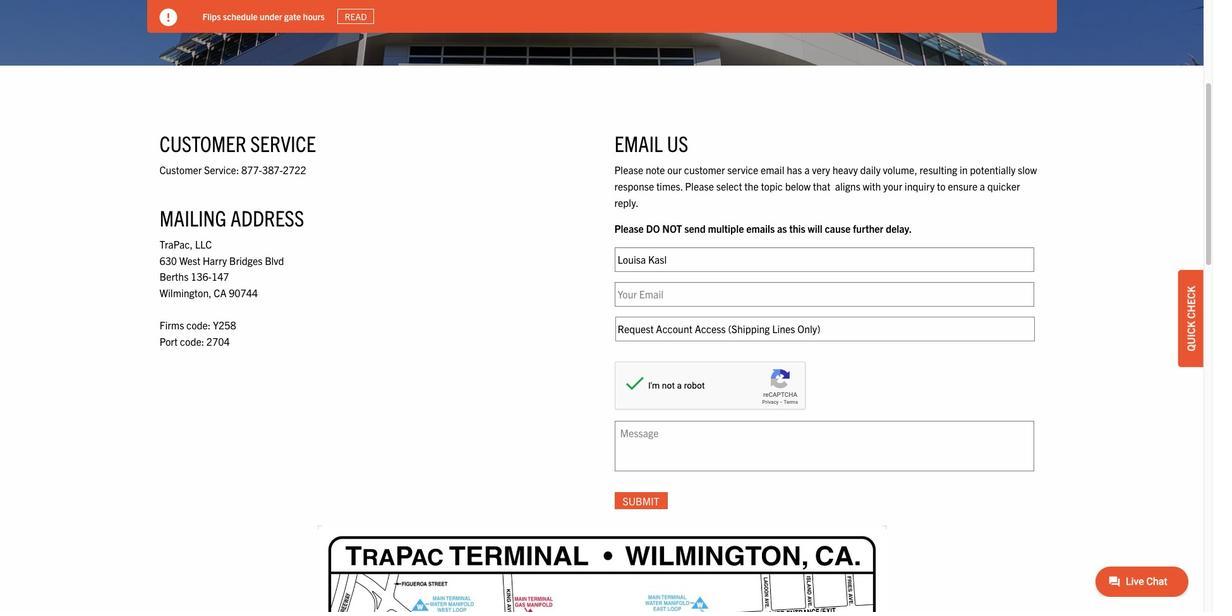 Task type: vqa. For each thing, say whether or not it's contained in the screenshot.
banner containing Cargo Owners
no



Task type: describe. For each thing, give the bounding box(es) containing it.
our
[[668, 164, 682, 177]]

heavy
[[833, 164, 858, 177]]

main content containing customer service
[[147, 103, 1057, 613]]

please for our
[[615, 164, 643, 177]]

the
[[745, 180, 759, 193]]

mailing
[[160, 204, 226, 231]]

harry
[[203, 255, 227, 267]]

customer service: 877-387-2722
[[160, 164, 306, 177]]

us
[[667, 130, 688, 157]]

resulting
[[920, 164, 958, 177]]

hours
[[303, 10, 325, 22]]

flips schedule under gate hours
[[203, 10, 325, 22]]

please for not
[[615, 223, 644, 235]]

cause
[[825, 223, 851, 235]]

0 vertical spatial code:
[[186, 319, 211, 332]]

Your Name text field
[[615, 248, 1034, 272]]

in
[[960, 164, 968, 177]]

volume,
[[883, 164, 918, 177]]

Message text field
[[615, 421, 1034, 472]]

y258
[[213, 319, 236, 332]]

877-
[[241, 164, 262, 177]]

slow
[[1018, 164, 1037, 177]]

note
[[646, 164, 665, 177]]

times.
[[656, 180, 683, 193]]

berths
[[160, 271, 189, 283]]

has
[[787, 164, 802, 177]]

customer service
[[160, 130, 316, 157]]

please note our customer service email has a very heavy daily volume, resulting in potentially slow response times. please select the topic below that  aligns with your inquiry to ensure a quicker reply.
[[615, 164, 1037, 209]]

136-
[[191, 271, 212, 283]]

under
[[260, 10, 282, 22]]

customer for customer service
[[160, 130, 246, 157]]

387-
[[262, 164, 283, 177]]

select
[[716, 180, 742, 193]]

check
[[1185, 286, 1198, 319]]

emails
[[746, 223, 775, 235]]

delay.
[[886, 223, 912, 235]]

your
[[883, 180, 903, 193]]

very
[[812, 164, 830, 177]]

this
[[789, 223, 806, 235]]

bridges
[[229, 255, 263, 267]]

customer
[[684, 164, 725, 177]]

multiple
[[708, 223, 744, 235]]

2704
[[207, 335, 230, 348]]

Your Email text field
[[615, 282, 1034, 307]]

ensure
[[948, 180, 978, 193]]

email
[[615, 130, 663, 157]]

trapac,
[[160, 238, 193, 251]]



Task type: locate. For each thing, give the bounding box(es) containing it.
main content
[[147, 103, 1057, 613]]

address
[[230, 204, 304, 231]]

schedule
[[223, 10, 258, 22]]

mailing address
[[160, 204, 304, 231]]

email us
[[615, 130, 688, 157]]

reply.
[[615, 196, 639, 209]]

please down 'customer'
[[685, 180, 714, 193]]

read
[[345, 11, 367, 22]]

2 vertical spatial please
[[615, 223, 644, 235]]

1 customer from the top
[[160, 130, 246, 157]]

code: right port
[[180, 335, 204, 348]]

please do not send multiple emails as this will cause further delay.
[[615, 223, 912, 235]]

llc
[[195, 238, 212, 251]]

2722
[[283, 164, 306, 177]]

0 vertical spatial please
[[615, 164, 643, 177]]

2 customer from the top
[[160, 164, 202, 177]]

code:
[[186, 319, 211, 332], [180, 335, 204, 348]]

blvd
[[265, 255, 284, 267]]

that
[[813, 180, 831, 193]]

send
[[685, 223, 706, 235]]

ca
[[214, 287, 227, 299]]

gate
[[284, 10, 301, 22]]

with
[[863, 180, 881, 193]]

None submit
[[615, 493, 668, 510]]

topic
[[761, 180, 783, 193]]

do
[[646, 223, 660, 235]]

1 vertical spatial customer
[[160, 164, 202, 177]]

as
[[777, 223, 787, 235]]

147
[[212, 271, 229, 283]]

a
[[805, 164, 810, 177], [980, 180, 985, 193]]

please up response
[[615, 164, 643, 177]]

quick check
[[1185, 286, 1198, 352]]

customer for customer service: 877-387-2722
[[160, 164, 202, 177]]

1 vertical spatial a
[[980, 180, 985, 193]]

inquiry
[[905, 180, 935, 193]]

quick check link
[[1179, 271, 1204, 368]]

read link
[[337, 9, 374, 24]]

0 horizontal spatial a
[[805, 164, 810, 177]]

service
[[728, 164, 758, 177]]

none submit inside main content
[[615, 493, 668, 510]]

response
[[615, 180, 654, 193]]

west
[[179, 255, 200, 267]]

90744
[[229, 287, 258, 299]]

quick
[[1185, 322, 1198, 352]]

flips
[[203, 10, 221, 22]]

service:
[[204, 164, 239, 177]]

port
[[160, 335, 178, 348]]

wilmington,
[[160, 287, 212, 299]]

service
[[250, 130, 316, 157]]

customer left the service:
[[160, 164, 202, 177]]

further
[[853, 223, 884, 235]]

1 vertical spatial please
[[685, 180, 714, 193]]

customer up the service:
[[160, 130, 246, 157]]

please
[[615, 164, 643, 177], [685, 180, 714, 193], [615, 223, 644, 235]]

email
[[761, 164, 785, 177]]

daily
[[860, 164, 881, 177]]

0 vertical spatial a
[[805, 164, 810, 177]]

below
[[785, 180, 811, 193]]

1 horizontal spatial a
[[980, 180, 985, 193]]

code: up 2704
[[186, 319, 211, 332]]

please left do
[[615, 223, 644, 235]]

not
[[662, 223, 682, 235]]

quicker
[[988, 180, 1020, 193]]

0 vertical spatial customer
[[160, 130, 246, 157]]

will
[[808, 223, 823, 235]]

630
[[160, 255, 177, 267]]

a right has
[[805, 164, 810, 177]]

to
[[937, 180, 946, 193]]

solid image
[[160, 9, 177, 27]]

1 vertical spatial code:
[[180, 335, 204, 348]]

firms
[[160, 319, 184, 332]]

firms code:  y258 port code:  2704
[[160, 319, 236, 348]]

trapac, llc 630 west harry bridges blvd berths 136-147 wilmington, ca 90744
[[160, 238, 284, 299]]

potentially
[[970, 164, 1016, 177]]

customer
[[160, 130, 246, 157], [160, 164, 202, 177]]

a down potentially
[[980, 180, 985, 193]]



